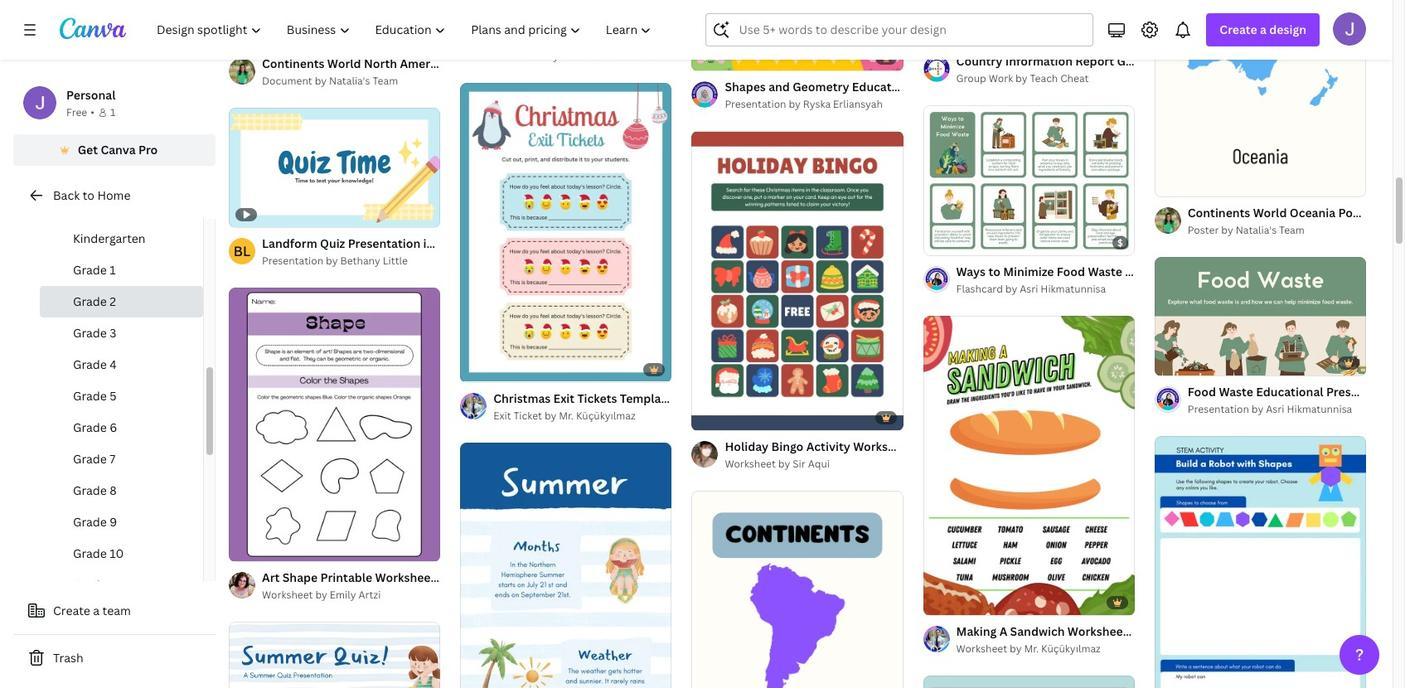 Task type: locate. For each thing, give the bounding box(es) containing it.
grade 4
[[73, 357, 117, 372]]

group work by teach cheat link
[[957, 71, 1135, 87]]

1 vertical spatial of
[[711, 411, 720, 423]]

pre-school link
[[40, 192, 203, 223]]

a left "team"
[[93, 603, 100, 619]]

by for presentation by bethany little
[[326, 254, 338, 268]]

presentation right bl link
[[262, 254, 324, 268]]

grade for grade 2
[[73, 294, 107, 309]]

0 vertical spatial in
[[676, 390, 686, 406]]

document by natalia's team link
[[262, 73, 441, 90]]

by for worksheet by sir aqui
[[779, 457, 791, 471]]

ways to minimize food waste educational flahscard in beige green illustrative style image
[[924, 106, 1135, 255]]

5 grade from the top
[[73, 388, 107, 404]]

worksheet by education resource hub link
[[494, 48, 679, 64]]

grade left 7
[[73, 451, 107, 467]]

grade for grade 7
[[73, 451, 107, 467]]

grade down grade 1
[[73, 294, 107, 309]]

1 vertical spatial asri
[[1267, 402, 1285, 416]]

presentation inside presentation by bethany little link
[[262, 254, 324, 268]]

1 horizontal spatial a
[[1261, 22, 1267, 37]]

sir
[[793, 457, 806, 471]]

1 vertical spatial $
[[1118, 237, 1124, 249]]

1 horizontal spatial 10
[[1185, 356, 1196, 368]]

0 vertical spatial küçükyılmaz
[[576, 409, 636, 423]]

a for team
[[93, 603, 100, 619]]

1 horizontal spatial team
[[1280, 223, 1305, 237]]

artzi
[[359, 588, 381, 602]]

1 vertical spatial mr.
[[1025, 642, 1039, 656]]

1 horizontal spatial style
[[1223, 624, 1252, 640]]

red
[[748, 390, 770, 406]]

grade left "6"
[[73, 420, 107, 435]]

1 for 1
[[110, 105, 115, 119]]

1 horizontal spatial of
[[1174, 356, 1183, 368]]

4 grade from the top
[[73, 357, 107, 372]]

0 horizontal spatial team
[[373, 74, 398, 88]]

1
[[110, 105, 115, 119], [110, 262, 116, 278], [1167, 356, 1172, 368], [704, 411, 708, 423]]

style right cute in the right bottom of the page
[[1223, 624, 1252, 640]]

erliansyah
[[834, 97, 883, 112]]

a inside dropdown button
[[1261, 22, 1267, 37]]

grade 9 link
[[40, 507, 203, 538]]

2 vertical spatial presentation
[[1188, 402, 1250, 416]]

summer infographic in blue and white illustrative style image
[[460, 443, 672, 688]]

10 grade from the top
[[73, 546, 107, 561]]

presentation inside presentation by ryska erliansyah link
[[725, 97, 787, 112]]

kindergarten link
[[40, 223, 203, 255]]

1 horizontal spatial in
[[1131, 624, 1142, 640]]

create left design
[[1220, 22, 1258, 37]]

0 vertical spatial hikmatunnisa
[[1041, 282, 1107, 296]]

by inside flashcard by asri hikmatunnisa link
[[1006, 282, 1018, 296]]

grade 6
[[73, 420, 117, 435]]

making a sandwich worksheet in colorful cute style image
[[924, 316, 1135, 615]]

bl link
[[229, 238, 255, 264]]

1 vertical spatial 10
[[110, 546, 124, 561]]

1 $ from the top
[[1118, 26, 1124, 38]]

worksheet left emily
[[262, 588, 313, 602]]

2 grade from the top
[[73, 294, 107, 309]]

10
[[1185, 356, 1196, 368], [110, 546, 124, 561]]

grade up "create a team"
[[73, 577, 107, 593]]

1 horizontal spatial asri
[[1267, 402, 1285, 416]]

by inside 'poster by natalia's team' link
[[1222, 223, 1234, 237]]

team for poster by natalia's team
[[1280, 223, 1305, 237]]

get canva pro
[[78, 142, 158, 158]]

0 horizontal spatial a
[[93, 603, 100, 619]]

by inside document by natalia's team link
[[315, 74, 327, 88]]

3
[[110, 325, 116, 341]]

christmas exit tickets template in turquoise red festive style exit ticket by mr. küçükyılmaz
[[494, 390, 844, 423]]

0 vertical spatial 2
[[110, 294, 116, 309]]

document by natalia's team
[[262, 74, 398, 88]]

a inside button
[[93, 603, 100, 619]]

•
[[91, 105, 94, 119]]

grade 8 link
[[40, 475, 203, 507]]

presentation by bethany little link
[[262, 253, 441, 269]]

11 grade from the top
[[73, 577, 107, 593]]

0 vertical spatial mr.
[[559, 409, 574, 423]]

1 horizontal spatial mr.
[[1025, 642, 1039, 656]]

0 vertical spatial of
[[1174, 356, 1183, 368]]

mr.
[[559, 409, 574, 423], [1025, 642, 1039, 656]]

a
[[1261, 22, 1267, 37], [93, 603, 100, 619]]

1 horizontal spatial create
[[1220, 22, 1258, 37]]

0 horizontal spatial 10
[[110, 546, 124, 561]]

natalia's down continents world north america document in blue white illustrative style image
[[329, 74, 370, 88]]

aqui
[[808, 457, 830, 471]]

natalia's inside 'poster by natalia's team' link
[[1236, 223, 1277, 237]]

natalia's for poster
[[1236, 223, 1277, 237]]

0 vertical spatial a
[[1261, 22, 1267, 37]]

1 grade from the top
[[73, 262, 107, 278]]

küçükyılmaz
[[576, 409, 636, 423], [1042, 642, 1101, 656]]

exit up exit ticket by mr. küçükyılmaz "link"
[[554, 390, 575, 406]]

küçükyılmaz inside making a sandwich worksheet in colorful cute style worksheet by mr. küçükyılmaz
[[1042, 642, 1101, 656]]

a for design
[[1261, 22, 1267, 37]]

pre-school
[[73, 199, 133, 215]]

cute
[[1194, 624, 1220, 640]]

presentation for presentation by asri hikmatunnisa
[[1188, 402, 1250, 416]]

worksheet inside worksheet by education resource hub link
[[494, 49, 545, 63]]

grade 11
[[73, 577, 122, 593]]

9
[[110, 514, 117, 530]]

continents world south america document in blue and purple illustrative style image
[[692, 491, 904, 688]]

poster
[[1188, 223, 1219, 237]]

1 of 2 link
[[692, 131, 904, 431]]

in right template
[[676, 390, 686, 406]]

asri
[[1020, 282, 1039, 296], [1267, 402, 1285, 416]]

in
[[676, 390, 686, 406], [1131, 624, 1142, 640]]

by for flashcard by asri hikmatunnisa
[[1006, 282, 1018, 296]]

Search search field
[[739, 14, 1083, 46]]

create for create a team
[[53, 603, 90, 619]]

1 vertical spatial create
[[53, 603, 90, 619]]

worksheet for worksheet by education resource hub
[[494, 49, 545, 63]]

exit left ticket
[[494, 409, 511, 423]]

1 of 10
[[1167, 356, 1196, 368]]

presentation down 1 of 10
[[1188, 402, 1250, 416]]

a left design
[[1261, 22, 1267, 37]]

0 vertical spatial style
[[815, 390, 844, 406]]

by for worksheet by education resource hub
[[547, 49, 559, 63]]

grade left 8
[[73, 483, 107, 498]]

presentation inside presentation by asri hikmatunnisa link
[[1188, 402, 1250, 416]]

1 vertical spatial hikmatunnisa
[[1287, 402, 1353, 416]]

worksheet left sir
[[725, 457, 776, 471]]

grade left "4"
[[73, 357, 107, 372]]

in inside christmas exit tickets template in turquoise red festive style exit ticket by mr. küçükyılmaz
[[676, 390, 686, 406]]

sandwich
[[1011, 624, 1065, 640]]

grade 3
[[73, 325, 116, 341]]

of
[[1174, 356, 1183, 368], [711, 411, 720, 423]]

9 grade from the top
[[73, 514, 107, 530]]

country information report group work in colorful pastel style image
[[924, 0, 1135, 45]]

grade left 3
[[73, 325, 107, 341]]

grade 8
[[73, 483, 117, 498]]

by for worksheet by emily artzi
[[316, 588, 327, 602]]

0 vertical spatial $
[[1118, 26, 1124, 38]]

jacob simon image
[[1334, 12, 1367, 46]]

grade 1 link
[[40, 255, 203, 286]]

0 vertical spatial asri
[[1020, 282, 1039, 296]]

hikmatunnisa inside presentation by asri hikmatunnisa link
[[1287, 402, 1353, 416]]

in inside making a sandwich worksheet in colorful cute style worksheet by mr. küçükyılmaz
[[1131, 624, 1142, 640]]

$
[[1118, 26, 1124, 38], [1118, 237, 1124, 249]]

create inside create a design dropdown button
[[1220, 22, 1258, 37]]

0 horizontal spatial in
[[676, 390, 686, 406]]

grade for grade 1
[[73, 262, 107, 278]]

free •
[[66, 105, 94, 119]]

$ for group work by teach cheat
[[1118, 26, 1124, 38]]

grade for grade 9
[[73, 514, 107, 530]]

1 vertical spatial presentation
[[262, 254, 324, 268]]

1 vertical spatial in
[[1131, 624, 1142, 640]]

1 vertical spatial team
[[1280, 223, 1305, 237]]

presentation by asri hikmatunnisa link
[[1188, 401, 1367, 418]]

grade 6 link
[[40, 412, 203, 444]]

work
[[989, 71, 1014, 85]]

0 horizontal spatial asri
[[1020, 282, 1039, 296]]

create down grade 11
[[53, 603, 90, 619]]

create inside the create a team button
[[53, 603, 90, 619]]

flashcard by asri hikmatunnisa
[[957, 282, 1107, 296]]

of for presentation by asri hikmatunnisa
[[1174, 356, 1183, 368]]

by inside 'group work by teach cheat' 'link'
[[1016, 71, 1028, 85]]

by inside worksheet by emily artzi link
[[316, 588, 327, 602]]

2 horizontal spatial presentation
[[1188, 402, 1250, 416]]

hikmatunnisa inside flashcard by asri hikmatunnisa link
[[1041, 282, 1107, 296]]

8 grade from the top
[[73, 483, 107, 498]]

in for worksheet
[[1131, 624, 1142, 640]]

mr. inside christmas exit tickets template in turquoise red festive style exit ticket by mr. küçükyılmaz
[[559, 409, 574, 423]]

1 vertical spatial 2
[[722, 411, 727, 423]]

by inside worksheet by sir aqui link
[[779, 457, 791, 471]]

1 horizontal spatial presentation
[[725, 97, 787, 112]]

grade left 9
[[73, 514, 107, 530]]

7 grade from the top
[[73, 451, 107, 467]]

education
[[561, 49, 610, 63]]

2 down turquoise on the bottom of page
[[722, 411, 727, 423]]

0 vertical spatial create
[[1220, 22, 1258, 37]]

0 vertical spatial natalia's
[[329, 74, 370, 88]]

0 vertical spatial team
[[373, 74, 398, 88]]

0 horizontal spatial style
[[815, 390, 844, 406]]

colorful
[[1144, 624, 1191, 640]]

get
[[78, 142, 98, 158]]

$ for flashcard by asri hikmatunnisa
[[1118, 237, 1124, 249]]

mr. down sandwich
[[1025, 642, 1039, 656]]

canva
[[101, 142, 136, 158]]

0 horizontal spatial exit
[[494, 409, 511, 423]]

0 horizontal spatial hikmatunnisa
[[1041, 282, 1107, 296]]

1 vertical spatial natalia's
[[1236, 223, 1277, 237]]

style right festive
[[815, 390, 844, 406]]

0 vertical spatial exit
[[554, 390, 575, 406]]

1 horizontal spatial natalia's
[[1236, 223, 1277, 237]]

a
[[1000, 624, 1008, 640]]

natalia's inside document by natalia's team link
[[329, 74, 370, 88]]

2 up 3
[[110, 294, 116, 309]]

by for presentation by ryska erliansyah
[[789, 97, 801, 112]]

exit
[[554, 390, 575, 406], [494, 409, 511, 423]]

natalia's
[[329, 74, 370, 88], [1236, 223, 1277, 237]]

teach
[[1030, 71, 1058, 85]]

0 horizontal spatial of
[[711, 411, 720, 423]]

by inside presentation by asri hikmatunnisa link
[[1252, 402, 1264, 416]]

küçükyılmaz down "tickets"
[[576, 409, 636, 423]]

worksheet inside worksheet by emily artzi link
[[262, 588, 313, 602]]

by inside presentation by ryska erliansyah link
[[789, 97, 801, 112]]

grade up grade 2
[[73, 262, 107, 278]]

1 horizontal spatial küçükyılmaz
[[1042, 642, 1101, 656]]

1 vertical spatial style
[[1223, 624, 1252, 640]]

create a design button
[[1207, 13, 1320, 46]]

natalia's right poster
[[1236, 223, 1277, 237]]

group work by teach cheat
[[957, 71, 1089, 85]]

worksheet down reindeer antler christmas hat craft activity in white yellow simple lined style image
[[494, 49, 545, 63]]

mr. right ticket
[[559, 409, 574, 423]]

0 horizontal spatial mr.
[[559, 409, 574, 423]]

0 horizontal spatial küçükyılmaz
[[576, 409, 636, 423]]

0 horizontal spatial presentation
[[262, 254, 324, 268]]

1 vertical spatial küçükyılmaz
[[1042, 642, 1101, 656]]

by inside making a sandwich worksheet in colorful cute style worksheet by mr. küçükyılmaz
[[1010, 642, 1022, 656]]

0 vertical spatial presentation
[[725, 97, 787, 112]]

0 horizontal spatial 2
[[110, 294, 116, 309]]

by inside presentation by bethany little link
[[326, 254, 338, 268]]

küçükyılmaz inside christmas exit tickets template in turquoise red festive style exit ticket by mr. küçükyılmaz
[[576, 409, 636, 423]]

None search field
[[706, 13, 1094, 46]]

6 grade from the top
[[73, 420, 107, 435]]

grade 7
[[73, 451, 115, 467]]

by
[[547, 49, 559, 63], [1016, 71, 1028, 85], [315, 74, 327, 88], [789, 97, 801, 112], [1222, 223, 1234, 237], [326, 254, 338, 268], [1006, 282, 1018, 296], [1252, 402, 1264, 416], [545, 409, 557, 423], [779, 457, 791, 471], [316, 588, 327, 602], [1010, 642, 1022, 656]]

festive
[[772, 390, 813, 406]]

1 vertical spatial a
[[93, 603, 100, 619]]

kindergarten
[[73, 231, 146, 246]]

presentation left ryska
[[725, 97, 787, 112]]

by inside worksheet by education resource hub link
[[547, 49, 559, 63]]

grade left the 5
[[73, 388, 107, 404]]

grade down grade 9
[[73, 546, 107, 561]]

presentation
[[725, 97, 787, 112], [262, 254, 324, 268], [1188, 402, 1250, 416]]

by inside christmas exit tickets template in turquoise red festive style exit ticket by mr. küçükyılmaz
[[545, 409, 557, 423]]

in left colorful
[[1131, 624, 1142, 640]]

bethany little element
[[229, 238, 255, 264]]

1 horizontal spatial hikmatunnisa
[[1287, 402, 1353, 416]]

küçükyılmaz down making a sandwich worksheet in colorful cute style link in the bottom right of the page
[[1042, 642, 1101, 656]]

2 $ from the top
[[1118, 237, 1124, 249]]

worksheet inside worksheet by sir aqui link
[[725, 457, 776, 471]]

by for presentation by asri hikmatunnisa
[[1252, 402, 1264, 416]]

1 horizontal spatial 2
[[722, 411, 727, 423]]

0 horizontal spatial create
[[53, 603, 90, 619]]

trash
[[53, 650, 83, 666]]

0 horizontal spatial natalia's
[[329, 74, 370, 88]]

3 grade from the top
[[73, 325, 107, 341]]

worksheet up worksheet by mr. küçükyılmaz link
[[1068, 624, 1128, 640]]



Task type: vqa. For each thing, say whether or not it's contained in the screenshot.
'Presentation' in PRESENTATION BY ASRI HIKMATUNNISA link
yes



Task type: describe. For each thing, give the bounding box(es) containing it.
grade 2
[[73, 294, 116, 309]]

flashcard
[[957, 282, 1003, 296]]

1 for 1 of 2
[[704, 411, 708, 423]]

worksheet by sir aqui link
[[725, 457, 904, 473]]

grade 7 link
[[40, 444, 203, 475]]

presentation for presentation by ryska erliansyah
[[725, 97, 787, 112]]

worksheet by emily artzi link
[[262, 587, 441, 604]]

grade for grade 3
[[73, 325, 107, 341]]

in for template
[[676, 390, 686, 406]]

little
[[383, 254, 408, 268]]

grade for grade 4
[[73, 357, 107, 372]]

6
[[110, 420, 117, 435]]

grade 1
[[73, 262, 116, 278]]

design
[[1270, 22, 1307, 37]]

grade for grade 11
[[73, 577, 107, 593]]

1 of 10 link
[[1155, 257, 1367, 376]]

hikmatunnisa for presentation by asri hikmatunnisa
[[1287, 402, 1353, 416]]

grade for grade 8
[[73, 483, 107, 498]]

mr. inside making a sandwich worksheet in colorful cute style worksheet by mr. küçükyılmaz
[[1025, 642, 1039, 656]]

presentation by ryska erliansyah
[[725, 97, 883, 112]]

trash link
[[13, 642, 216, 675]]

create for create a design
[[1220, 22, 1258, 37]]

by for poster by natalia's team
[[1222, 223, 1234, 237]]

presentation by ryska erliansyah link
[[725, 97, 904, 113]]

worksheet for worksheet by sir aqui
[[725, 457, 776, 471]]

grade 10 link
[[40, 538, 203, 570]]

tickets
[[578, 390, 617, 406]]

0 vertical spatial 10
[[1185, 356, 1196, 368]]

christmas exit tickets template in turquoise red festive style link
[[494, 389, 844, 408]]

team for document by natalia's team
[[373, 74, 398, 88]]

exit ticket by mr. küçükyılmaz link
[[494, 408, 672, 424]]

1 horizontal spatial exit
[[554, 390, 575, 406]]

food waste educational presentation in beige green illustrative style image
[[1155, 257, 1367, 376]]

grade 5 link
[[40, 381, 203, 412]]

grade 5
[[73, 388, 117, 404]]

turquoise
[[689, 390, 745, 406]]

hikmatunnisa for flashcard by asri hikmatunnisa
[[1041, 282, 1107, 296]]

continents world oceania poster in blue-white illustrative style image
[[1155, 0, 1367, 196]]

1 for 1 of 10
[[1167, 356, 1172, 368]]

shapes and geometry education presentation in colorful illustration style image
[[692, 0, 904, 71]]

resource
[[612, 49, 657, 63]]

hub
[[659, 49, 679, 63]]

worksheet down the making
[[957, 642, 1008, 656]]

worksheet for worksheet by emily artzi
[[262, 588, 313, 602]]

poster by natalia's team link
[[1188, 222, 1367, 239]]

grade 10
[[73, 546, 124, 561]]

bethany little image
[[229, 238, 255, 264]]

grade for grade 6
[[73, 420, 107, 435]]

grade 4 link
[[40, 349, 203, 381]]

grade 3 link
[[40, 318, 203, 349]]

worksheet by emily artzi
[[262, 588, 381, 602]]

christmas exit tickets template in turquoise red festive style image
[[460, 83, 672, 382]]

continents world north america document in blue white illustrative style image
[[229, 0, 441, 47]]

8
[[110, 483, 117, 498]]

1 vertical spatial exit
[[494, 409, 511, 423]]

pro
[[138, 142, 158, 158]]

ryska
[[803, 97, 831, 112]]

making
[[957, 624, 997, 640]]

4
[[110, 357, 117, 372]]

get canva pro button
[[13, 134, 216, 166]]

christmas
[[494, 390, 551, 406]]

free
[[66, 105, 87, 119]]

ticket
[[514, 409, 542, 423]]

1 of 2
[[704, 411, 727, 423]]

flashcard by asri hikmatunnisa link
[[957, 281, 1135, 298]]

cheat
[[1061, 71, 1089, 85]]

create a team button
[[13, 595, 216, 628]]

personal
[[66, 87, 116, 103]]

of for worksheet by sir aqui
[[711, 411, 720, 423]]

worksheet by mr. küçükyılmaz link
[[957, 641, 1135, 658]]

style inside christmas exit tickets template in turquoise red festive style exit ticket by mr. küçükyılmaz
[[815, 390, 844, 406]]

making a sandwich worksheet in colorful cute style link
[[957, 623, 1252, 641]]

worksheet by education resource hub
[[494, 49, 679, 63]]

document
[[262, 74, 312, 88]]

bethany
[[340, 254, 380, 268]]

worksheet by sir aqui
[[725, 457, 830, 471]]

thanksgiving quiz questions worksheet in blue orange cute style image
[[924, 676, 1135, 688]]

reindeer antler christmas hat craft activity in white yellow simple lined style image
[[460, 0, 672, 22]]

natalia's for document
[[329, 74, 370, 88]]

back to home
[[53, 187, 131, 203]]

home
[[97, 187, 131, 203]]

create a team
[[53, 603, 131, 619]]

back to home link
[[13, 179, 216, 212]]

grade for grade 5
[[73, 388, 107, 404]]

pre-
[[73, 199, 96, 215]]

making a sandwich worksheet in colorful cute style worksheet by mr. küçükyılmaz
[[957, 624, 1252, 656]]

by for document by natalia's team
[[315, 74, 327, 88]]

school
[[96, 199, 133, 215]]

asri for flashcard
[[1020, 282, 1039, 296]]

5
[[110, 388, 117, 404]]

poster by natalia's team
[[1188, 223, 1305, 237]]

holiday bingo activity worksheet in red, blue, and green festive and illustrative style image
[[692, 132, 904, 431]]

style inside making a sandwich worksheet in colorful cute style worksheet by mr. küçükyılmaz
[[1223, 624, 1252, 640]]

7
[[110, 451, 115, 467]]

asri for presentation
[[1267, 402, 1285, 416]]

stem activity build a robot education worksheet in colorful graphic style image
[[1155, 436, 1367, 688]]

presentation for presentation by bethany little
[[262, 254, 324, 268]]

grade 11 link
[[40, 570, 203, 601]]

art shape printable worksheet in purple and white simple style image
[[229, 288, 441, 561]]

top level navigation element
[[146, 13, 666, 46]]

template
[[620, 390, 673, 406]]

grade 9
[[73, 514, 117, 530]]

emily
[[330, 588, 356, 602]]

11
[[110, 577, 122, 593]]

back
[[53, 187, 80, 203]]

grade for grade 10
[[73, 546, 107, 561]]

presentation by asri hikmatunnisa
[[1188, 402, 1353, 416]]



